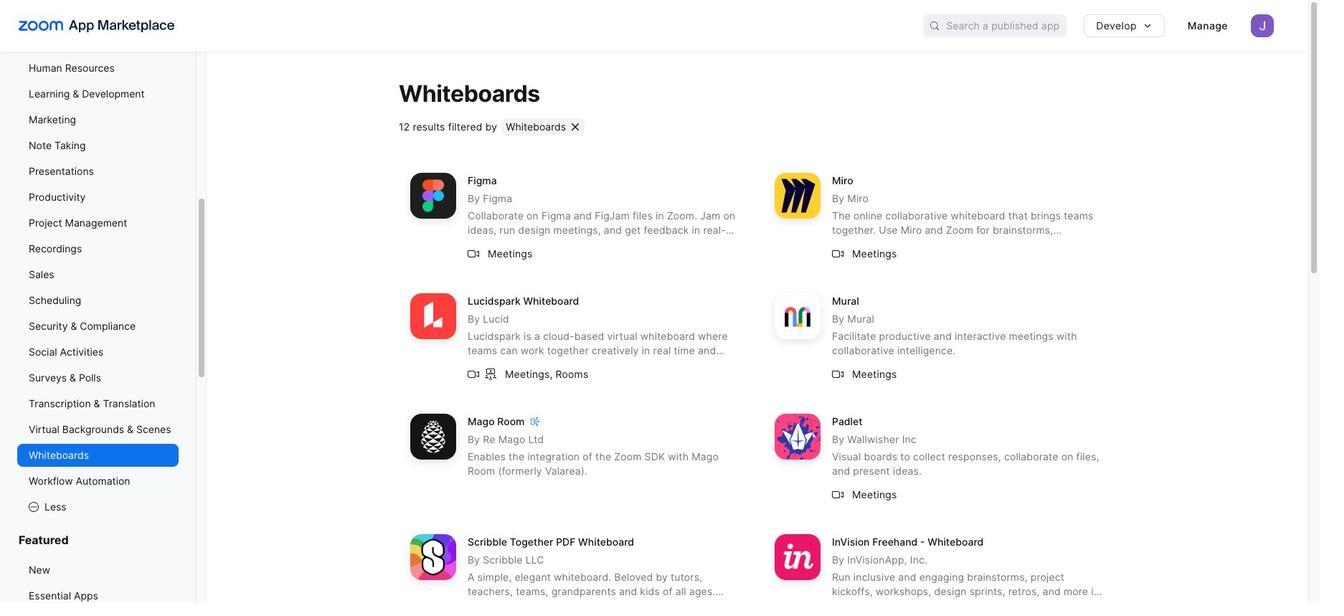 Task type: locate. For each thing, give the bounding box(es) containing it.
zoom up agile
[[946, 224, 974, 236]]

design inside figma by figma collaborate on figma and figjam files in zoom. jam on ideas, run design meetings, and get feedback in real- time.
[[518, 224, 551, 236]]

& right the security
[[71, 320, 77, 332]]

1 vertical spatial by
[[656, 571, 668, 584]]

figjam
[[595, 210, 630, 222]]

scribble
[[468, 536, 507, 548], [483, 554, 523, 566]]

by up kids
[[656, 571, 668, 584]]

manage button
[[1177, 14, 1240, 37]]

1 vertical spatial room
[[468, 465, 495, 477]]

&
[[73, 88, 79, 100], [71, 320, 77, 332], [70, 372, 76, 384], [94, 398, 100, 410], [127, 423, 134, 436]]

meetings down present
[[853, 489, 897, 501]]

a
[[535, 330, 540, 343]]

teams up bring
[[468, 345, 498, 357]]

can down teams,
[[507, 600, 525, 604]]

0 vertical spatial of
[[583, 451, 593, 463]]

teams inside miro by miro the online collaborative whiteboard that brings teams together. use miro and zoom for brainstorms, workshops, design sprints, agile rituals, and more.
[[1064, 210, 1094, 222]]

by inside lucidspark whiteboard by lucid lucidspark is a cloud-based virtual whiteboard where teams can work together creatively in real time and bring their best ideas to life.
[[468, 313, 480, 325]]

& left polls
[[70, 372, 76, 384]]

by left re
[[468, 434, 480, 446]]

of inside scribble together pdf whiteboard by scribble llc a simple, elegant whiteboard. beloved by tutors, teachers, teams, grandparents and kids of all ages. anyone can join via the web, extra great with ios
[[663, 586, 673, 598]]

by up run
[[832, 554, 845, 566]]

with inside "mural by mural facilitate productive and interactive meetings with collaborative intelligence."
[[1057, 330, 1078, 343]]

to left "life."
[[574, 359, 584, 371]]

whiteboard inside miro by miro the online collaborative whiteboard that brings teams together. use miro and zoom for brainstorms, workshops, design sprints, agile rituals, and more.
[[951, 210, 1006, 222]]

1 vertical spatial whiteboards
[[506, 121, 566, 133]]

life.
[[587, 359, 604, 371]]

0 vertical spatial freehand
[[873, 536, 918, 548]]

of up valarea).
[[583, 451, 593, 463]]

1 horizontal spatial of
[[663, 586, 673, 598]]

project management
[[29, 217, 127, 229]]

& left scenes
[[127, 423, 134, 436]]

more
[[1064, 586, 1089, 598]]

& for transcription
[[94, 398, 100, 410]]

and up intelligence.
[[934, 330, 952, 343]]

0 horizontal spatial whiteboard
[[641, 330, 695, 343]]

grandparents
[[552, 586, 616, 598]]

& for security
[[71, 320, 77, 332]]

collaborate
[[1005, 451, 1059, 463]]

0 horizontal spatial sprints,
[[926, 239, 962, 251]]

in left real-
[[692, 224, 701, 236]]

0 vertical spatial with
[[1057, 330, 1078, 343]]

whiteboards inside button
[[506, 121, 566, 133]]

on left the files,
[[1062, 451, 1074, 463]]

polls
[[79, 372, 101, 384]]

collaborative inside miro by miro the online collaborative whiteboard that brings teams together. use miro and zoom for brainstorms, workshops, design sprints, agile rituals, and more.
[[886, 210, 948, 222]]

1 vertical spatial design
[[891, 239, 923, 251]]

freehand up invisionapp,
[[873, 536, 918, 548]]

1 vertical spatial sprints,
[[970, 586, 1006, 598]]

by up facilitate
[[832, 313, 845, 325]]

0 horizontal spatial to
[[574, 359, 584, 371]]

0 vertical spatial design
[[518, 224, 551, 236]]

the up (formerly
[[509, 451, 525, 463]]

with inside the by re mago ltd enables the integration of the zoom sdk with mago room (formerly valarea).
[[668, 451, 689, 463]]

backgrounds
[[62, 423, 124, 436]]

activities
[[60, 346, 104, 358]]

brings
[[1031, 210, 1061, 222]]

1 vertical spatial teams
[[468, 345, 498, 357]]

whiteboards up workflow
[[29, 449, 89, 461]]

banner
[[0, 0, 1309, 52]]

design down use
[[891, 239, 923, 251]]

and down where
[[698, 345, 716, 357]]

0 vertical spatial whiteboard.
[[554, 571, 612, 584]]

1 horizontal spatial room
[[498, 416, 525, 428]]

0 vertical spatial brainstorms,
[[993, 224, 1054, 236]]

meetings down run
[[488, 247, 533, 260]]

0 vertical spatial figma
[[468, 175, 497, 187]]

use
[[879, 224, 898, 236]]

0 horizontal spatial design
[[518, 224, 551, 236]]

bring
[[468, 359, 493, 371]]

integration
[[528, 451, 580, 463]]

to up ideas.
[[901, 451, 911, 463]]

room
[[498, 416, 525, 428], [468, 465, 495, 477]]

mago right sdk
[[692, 451, 719, 463]]

0 horizontal spatial of
[[583, 451, 593, 463]]

1 horizontal spatial mago
[[499, 434, 526, 446]]

results
[[413, 121, 445, 133]]

lucidspark
[[468, 295, 521, 307], [468, 330, 521, 343]]

with right sdk
[[668, 451, 689, 463]]

whiteboards button
[[502, 119, 585, 136]]

0 vertical spatial collaborative
[[886, 210, 948, 222]]

whiteboard up cloud-
[[523, 295, 579, 307]]

by inside the by re mago ltd enables the integration of the zoom sdk with mago room (formerly valarea).
[[468, 434, 480, 446]]

whiteboard.
[[554, 571, 612, 584], [932, 600, 990, 604]]

marketing
[[29, 113, 76, 126]]

sprints, left agile
[[926, 239, 962, 251]]

the inside invision freehand - whiteboard by invisionapp, inc. run inclusive and engaging brainstorms, project kickoffs, workshops, design sprints, retros, and more in the freehand digital whiteboard.
[[832, 600, 848, 604]]

workshops, inside miro by miro the online collaborative whiteboard that brings teams together. use miro and zoom for brainstorms, workshops, design sprints, agile rituals, and more.
[[832, 239, 888, 251]]

by up the collaborate
[[468, 193, 480, 205]]

workflow
[[29, 475, 73, 487]]

1 horizontal spatial design
[[891, 239, 923, 251]]

invisionapp,
[[848, 554, 908, 566]]

less
[[44, 501, 67, 513]]

with right meetings on the right
[[1057, 330, 1078, 343]]

rituals,
[[991, 239, 1024, 251]]

2 vertical spatial miro
[[901, 224, 922, 236]]

collaborative inside "mural by mural facilitate productive and interactive meetings with collaborative intelligence."
[[832, 345, 895, 357]]

workshops, inside invision freehand - whiteboard by invisionapp, inc. run inclusive and engaging brainstorms, project kickoffs, workshops, design sprints, retros, and more in the freehand digital whiteboard.
[[876, 586, 932, 598]]

& for surveys
[[70, 372, 76, 384]]

design down engaging at the right bottom
[[935, 586, 967, 598]]

the inside scribble together pdf whiteboard by scribble llc a simple, elegant whiteboard. beloved by tutors, teachers, teams, grandparents and kids of all ages. anyone can join via the web, extra great with ios
[[564, 600, 580, 604]]

engaging
[[920, 571, 965, 584]]

figma by figma collaborate on figma and figjam files in zoom. jam on ideas, run design meetings, and get feedback in real- time.
[[468, 175, 736, 251]]

whiteboard. up grandparents
[[554, 571, 612, 584]]

by inside invision freehand - whiteboard by invisionapp, inc. run inclusive and engaging brainstorms, project kickoffs, workshops, design sprints, retros, and more in the freehand digital whiteboard.
[[832, 554, 845, 566]]

0 horizontal spatial on
[[527, 210, 539, 222]]

2 horizontal spatial design
[[935, 586, 967, 598]]

marketing link
[[17, 108, 179, 131]]

collaborative up use
[[886, 210, 948, 222]]

mural
[[832, 295, 859, 307], [848, 313, 875, 325]]

ideas,
[[468, 224, 497, 236]]

whiteboard inside lucidspark whiteboard by lucid lucidspark is a cloud-based virtual whiteboard where teams can work together creatively in real time and bring their best ideas to life.
[[523, 295, 579, 307]]

social
[[29, 346, 57, 358]]

1 vertical spatial can
[[507, 600, 525, 604]]

0 vertical spatial workshops,
[[832, 239, 888, 251]]

brainstorms, up retros,
[[968, 571, 1028, 584]]

manage
[[1188, 19, 1229, 32]]

and up meetings,
[[574, 210, 592, 222]]

design right run
[[518, 224, 551, 236]]

1 horizontal spatial teams
[[1064, 210, 1094, 222]]

by up the
[[832, 193, 845, 205]]

by
[[486, 121, 497, 133], [656, 571, 668, 584]]

workshops, up digital
[[876, 586, 932, 598]]

inclusive
[[854, 571, 896, 584]]

mago up re
[[468, 416, 495, 428]]

1 vertical spatial workshops,
[[876, 586, 932, 598]]

freehand down kickoffs,
[[851, 600, 897, 604]]

and down visual
[[832, 465, 851, 477]]

2 horizontal spatial on
[[1062, 451, 1074, 463]]

with down all
[[665, 600, 686, 604]]

meetings, rooms
[[505, 368, 589, 380]]

by inside figma by figma collaborate on figma and figjam files in zoom. jam on ideas, run design meetings, and get feedback in real- time.
[[468, 193, 480, 205]]

whiteboard right the -
[[928, 536, 984, 548]]

by up a at the left of the page
[[468, 554, 480, 566]]

brainstorms, down that
[[993, 224, 1054, 236]]

1 vertical spatial mago
[[499, 434, 526, 446]]

0 vertical spatial sprints,
[[926, 239, 962, 251]]

and down inc.
[[899, 571, 917, 584]]

0 horizontal spatial whiteboard.
[[554, 571, 612, 584]]

all
[[676, 586, 687, 598]]

2 vertical spatial whiteboards
[[29, 449, 89, 461]]

elegant
[[515, 571, 551, 584]]

ios
[[689, 600, 706, 604]]

0 vertical spatial teams
[[1064, 210, 1094, 222]]

and up "extra"
[[619, 586, 637, 598]]

teams right brings
[[1064, 210, 1094, 222]]

0 horizontal spatial by
[[486, 121, 497, 133]]

lucidspark up lucid
[[468, 295, 521, 307]]

whiteboard right pdf
[[578, 536, 634, 548]]

valarea).
[[545, 465, 588, 477]]

1 vertical spatial with
[[668, 451, 689, 463]]

whiteboards up filtered
[[399, 80, 540, 108]]

whiteboard up "real"
[[641, 330, 695, 343]]

and right use
[[925, 224, 943, 236]]

join
[[527, 600, 545, 604]]

2 vertical spatial design
[[935, 586, 967, 598]]

whiteboard inside scribble together pdf whiteboard by scribble llc a simple, elegant whiteboard. beloved by tutors, teachers, teams, grandparents and kids of all ages. anyone can join via the web, extra great with ios
[[578, 536, 634, 548]]

zoom left sdk
[[614, 451, 642, 463]]

sprints, left retros,
[[970, 586, 1006, 598]]

get
[[625, 224, 641, 236]]

and down the project
[[1043, 586, 1061, 598]]

of inside the by re mago ltd enables the integration of the zoom sdk with mago room (formerly valarea).
[[583, 451, 593, 463]]

figma
[[468, 175, 497, 187], [483, 193, 513, 205], [542, 210, 571, 222]]

the right integration
[[596, 451, 612, 463]]

inc.
[[910, 554, 928, 566]]

kids
[[640, 586, 660, 598]]

1 vertical spatial to
[[901, 451, 911, 463]]

is
[[524, 330, 532, 343]]

1 horizontal spatial to
[[901, 451, 911, 463]]

12 results filtered by
[[399, 121, 497, 133]]

on right jam
[[724, 210, 736, 222]]

2 vertical spatial with
[[665, 600, 686, 604]]

resources
[[65, 62, 115, 74]]

1 vertical spatial zoom
[[614, 451, 642, 463]]

0 horizontal spatial zoom
[[614, 451, 642, 463]]

sprints, inside invision freehand - whiteboard by invisionapp, inc. run inclusive and engaging brainstorms, project kickoffs, workshops, design sprints, retros, and more in the freehand digital whiteboard.
[[970, 586, 1006, 598]]

and inside "mural by mural facilitate productive and interactive meetings with collaborative intelligence."
[[934, 330, 952, 343]]

room down enables
[[468, 465, 495, 477]]

collaborate
[[468, 210, 524, 222]]

mago
[[468, 416, 495, 428], [499, 434, 526, 446], [692, 451, 719, 463]]

sales
[[29, 268, 54, 281]]

by left lucid
[[468, 313, 480, 325]]

whiteboard for invision
[[928, 536, 984, 548]]

& down surveys & polls link
[[94, 398, 100, 410]]

0 vertical spatial by
[[486, 121, 497, 133]]

0 vertical spatial to
[[574, 359, 584, 371]]

1 lucidspark from the top
[[468, 295, 521, 307]]

presentations link
[[17, 160, 179, 183]]

on right the collaborate
[[527, 210, 539, 222]]

room up enables
[[498, 416, 525, 428]]

meetings down use
[[853, 247, 897, 260]]

in inside lucidspark whiteboard by lucid lucidspark is a cloud-based virtual whiteboard where teams can work together creatively in real time and bring their best ideas to life.
[[642, 345, 650, 357]]

intelligence.
[[898, 345, 956, 357]]

re
[[483, 434, 496, 446]]

a
[[468, 571, 475, 584]]

mago right re
[[499, 434, 526, 446]]

where
[[698, 330, 728, 343]]

extra
[[609, 600, 634, 604]]

1 horizontal spatial zoom
[[946, 224, 974, 236]]

by inside scribble together pdf whiteboard by scribble llc a simple, elegant whiteboard. beloved by tutors, teachers, teams, grandparents and kids of all ages. anyone can join via the web, extra great with ios
[[656, 571, 668, 584]]

to inside padlet by wallwisher inc visual boards to collect responses, collaborate on files, and present ideas.
[[901, 451, 911, 463]]

1 vertical spatial lucidspark
[[468, 330, 521, 343]]

1 vertical spatial collaborative
[[832, 345, 895, 357]]

miro up the
[[832, 175, 854, 187]]

whiteboard inside invision freehand - whiteboard by invisionapp, inc. run inclusive and engaging brainstorms, project kickoffs, workshops, design sprints, retros, and more in the freehand digital whiteboard.
[[928, 536, 984, 548]]

0 vertical spatial mago
[[468, 416, 495, 428]]

& down human resources
[[73, 88, 79, 100]]

the down grandparents
[[564, 600, 580, 604]]

0 horizontal spatial teams
[[468, 345, 498, 357]]

1 horizontal spatial sprints,
[[970, 586, 1006, 598]]

whiteboard. inside scribble together pdf whiteboard by scribble llc a simple, elegant whiteboard. beloved by tutors, teachers, teams, grandparents and kids of all ages. anyone can join via the web, extra great with ios
[[554, 571, 612, 584]]

1 vertical spatial miro
[[848, 193, 869, 205]]

1 vertical spatial of
[[663, 586, 673, 598]]

whiteboards right filtered
[[506, 121, 566, 133]]

by right filtered
[[486, 121, 497, 133]]

llc
[[526, 554, 544, 566]]

1 horizontal spatial whiteboard
[[951, 210, 1006, 222]]

in inside invision freehand - whiteboard by invisionapp, inc. run inclusive and engaging brainstorms, project kickoffs, workshops, design sprints, retros, and more in the freehand digital whiteboard.
[[1092, 586, 1100, 598]]

the down kickoffs,
[[832, 600, 848, 604]]

real
[[653, 345, 671, 357]]

sdk
[[645, 451, 665, 463]]

social activities
[[29, 346, 104, 358]]

whiteboards
[[399, 80, 540, 108], [506, 121, 566, 133], [29, 449, 89, 461]]

0 vertical spatial zoom
[[946, 224, 974, 236]]

whiteboard inside lucidspark whiteboard by lucid lucidspark is a cloud-based virtual whiteboard where teams can work together creatively in real time and bring their best ideas to life.
[[641, 330, 695, 343]]

collaborative
[[886, 210, 948, 222], [832, 345, 895, 357]]

miro right use
[[901, 224, 922, 236]]

on
[[527, 210, 539, 222], [724, 210, 736, 222], [1062, 451, 1074, 463]]

miro up online
[[848, 193, 869, 205]]

1 horizontal spatial by
[[656, 571, 668, 584]]

learning
[[29, 88, 70, 100]]

1 vertical spatial brainstorms,
[[968, 571, 1028, 584]]

0 vertical spatial mural
[[832, 295, 859, 307]]

meetings
[[488, 247, 533, 260], [853, 247, 897, 260], [853, 368, 897, 380], [853, 489, 897, 501]]

time.
[[468, 239, 492, 251]]

meetings for productive
[[853, 368, 897, 380]]

meetings down facilitate
[[853, 368, 897, 380]]

design inside invision freehand - whiteboard by invisionapp, inc. run inclusive and engaging brainstorms, project kickoffs, workshops, design sprints, retros, and more in the freehand digital whiteboard.
[[935, 586, 967, 598]]

can up their
[[500, 345, 518, 357]]

0 vertical spatial lucidspark
[[468, 295, 521, 307]]

1 vertical spatial scribble
[[483, 554, 523, 566]]

2 vertical spatial mago
[[692, 451, 719, 463]]

zoom inside the by re mago ltd enables the integration of the zoom sdk with mago room (formerly valarea).
[[614, 451, 642, 463]]

and down figjam
[[604, 224, 622, 236]]

cloud-
[[543, 330, 575, 343]]

banner containing develop
[[0, 0, 1309, 52]]

0 horizontal spatial room
[[468, 465, 495, 477]]

in left "real"
[[642, 345, 650, 357]]

of left all
[[663, 586, 673, 598]]

2 vertical spatial figma
[[542, 210, 571, 222]]

Search text field
[[947, 15, 1067, 36]]

lucidspark down lucid
[[468, 330, 521, 343]]

workshops, down together.
[[832, 239, 888, 251]]

taking
[[55, 139, 86, 151]]

learning & development link
[[17, 83, 179, 105]]

in right more
[[1092, 586, 1100, 598]]

productivity link
[[17, 186, 179, 209]]

by up visual
[[832, 434, 845, 446]]

meetings for on
[[488, 247, 533, 260]]

recordings link
[[17, 238, 179, 260]]

collaborative down facilitate
[[832, 345, 895, 357]]

1 vertical spatial whiteboard
[[641, 330, 695, 343]]

with inside scribble together pdf whiteboard by scribble llc a simple, elegant whiteboard. beloved by tutors, teachers, teams, grandparents and kids of all ages. anyone can join via the web, extra great with ios
[[665, 600, 686, 604]]

sprints, inside miro by miro the online collaborative whiteboard that brings teams together. use miro and zoom for brainstorms, workshops, design sprints, agile rituals, and more.
[[926, 239, 962, 251]]

invision
[[832, 536, 870, 548]]

via
[[547, 600, 561, 604]]

1 vertical spatial whiteboard.
[[932, 600, 990, 604]]

whiteboard
[[951, 210, 1006, 222], [641, 330, 695, 343]]

whiteboard up 'for'
[[951, 210, 1006, 222]]

1 horizontal spatial whiteboard.
[[932, 600, 990, 604]]

0 vertical spatial whiteboard
[[951, 210, 1006, 222]]

0 vertical spatial can
[[500, 345, 518, 357]]

whiteboard. down engaging at the right bottom
[[932, 600, 990, 604]]



Task type: describe. For each thing, give the bounding box(es) containing it.
& for learning
[[73, 88, 79, 100]]

essential apps
[[29, 590, 98, 602]]

wallwisher
[[848, 434, 900, 446]]

featured
[[19, 533, 69, 548]]

2 lucidspark from the top
[[468, 330, 521, 343]]

featured button
[[17, 533, 179, 559]]

files
[[633, 210, 653, 222]]

interactive
[[955, 330, 1006, 343]]

zoom.
[[667, 210, 698, 222]]

and inside padlet by wallwisher inc visual boards to collect responses, collaborate on files, and present ideas.
[[832, 465, 851, 477]]

project management link
[[17, 212, 179, 235]]

by re mago ltd enables the integration of the zoom sdk with mago room (formerly valarea).
[[468, 434, 719, 477]]

1 horizontal spatial on
[[724, 210, 736, 222]]

for
[[977, 224, 990, 236]]

presentations
[[29, 165, 94, 177]]

note taking
[[29, 139, 86, 151]]

workflow automation
[[29, 475, 130, 487]]

1 vertical spatial figma
[[483, 193, 513, 205]]

scenes
[[136, 423, 171, 436]]

surveys
[[29, 372, 67, 384]]

responses,
[[949, 451, 1002, 463]]

0 vertical spatial miro
[[832, 175, 854, 187]]

new
[[29, 564, 50, 576]]

simple,
[[478, 571, 512, 584]]

meetings,
[[554, 224, 601, 236]]

2 horizontal spatial mago
[[692, 451, 719, 463]]

pdf
[[556, 536, 576, 548]]

to inside lucidspark whiteboard by lucid lucidspark is a cloud-based virtual whiteboard where teams can work together creatively in real time and bring their best ideas to life.
[[574, 359, 584, 371]]

compliance
[[80, 320, 136, 332]]

essential apps link
[[17, 585, 179, 604]]

0 vertical spatial whiteboards
[[399, 80, 540, 108]]

zoom inside miro by miro the online collaborative whiteboard that brings teams together. use miro and zoom for brainstorms, workshops, design sprints, agile rituals, and more.
[[946, 224, 974, 236]]

and left more.
[[1026, 239, 1045, 251]]

design inside miro by miro the online collaborative whiteboard that brings teams together. use miro and zoom for brainstorms, workshops, design sprints, agile rituals, and more.
[[891, 239, 923, 251]]

transcription & translation
[[29, 398, 155, 410]]

meetings for visual
[[853, 489, 897, 501]]

lucid
[[483, 313, 509, 325]]

whiteboards link
[[17, 444, 179, 467]]

brainstorms, inside miro by miro the online collaborative whiteboard that brings teams together. use miro and zoom for brainstorms, workshops, design sprints, agile rituals, and more.
[[993, 224, 1054, 236]]

boards
[[864, 451, 898, 463]]

surveys & polls
[[29, 372, 101, 384]]

security
[[29, 320, 68, 332]]

more.
[[1047, 239, 1075, 251]]

& inside 'link'
[[127, 423, 134, 436]]

run
[[500, 224, 515, 236]]

-
[[921, 536, 925, 548]]

human resources
[[29, 62, 115, 74]]

whiteboard for scribble
[[578, 536, 634, 548]]

present
[[853, 465, 890, 477]]

together.
[[832, 224, 876, 236]]

kickoffs,
[[832, 586, 873, 598]]

teams inside lucidspark whiteboard by lucid lucidspark is a cloud-based virtual whiteboard where teams can work together creatively in real time and bring their best ideas to life.
[[468, 345, 498, 357]]

room inside the by re mago ltd enables the integration of the zoom sdk with mago room (formerly valarea).
[[468, 465, 495, 477]]

by inside "mural by mural facilitate productive and interactive meetings with collaborative intelligence."
[[832, 313, 845, 325]]

whiteboards for whiteboards button
[[506, 121, 566, 133]]

together
[[547, 345, 589, 357]]

0 horizontal spatial mago
[[468, 416, 495, 428]]

ideas
[[545, 359, 571, 371]]

facilitate
[[832, 330, 877, 343]]

invision freehand - whiteboard by invisionapp, inc. run inclusive and engaging brainstorms, project kickoffs, workshops, design sprints, retros, and more in the freehand digital whiteboard.
[[832, 536, 1100, 604]]

run
[[832, 571, 851, 584]]

human
[[29, 62, 62, 74]]

meetings,
[[505, 368, 553, 380]]

sales link
[[17, 263, 179, 286]]

in up the feedback
[[656, 210, 664, 222]]

by inside padlet by wallwisher inc visual boards to collect responses, collaborate on files, and present ideas.
[[832, 434, 845, 446]]

brainstorms, inside invision freehand - whiteboard by invisionapp, inc. run inclusive and engaging brainstorms, project kickoffs, workshops, design sprints, retros, and more in the freehand digital whiteboard.
[[968, 571, 1028, 584]]

time
[[674, 345, 695, 357]]

virtual
[[29, 423, 60, 436]]

mural by mural facilitate productive and interactive meetings with collaborative intelligence.
[[832, 295, 1078, 357]]

development
[[82, 88, 145, 100]]

mago room
[[468, 416, 525, 428]]

can inside scribble together pdf whiteboard by scribble llc a simple, elegant whiteboard. beloved by tutors, teachers, teams, grandparents and kids of all ages. anyone can join via the web, extra great with ios
[[507, 600, 525, 604]]

scribble together pdf whiteboard by scribble llc a simple, elegant whiteboard. beloved by tutors, teachers, teams, grandparents and kids of all ages. anyone can join via the web, extra great with ios
[[468, 536, 716, 604]]

rooms
[[556, 368, 589, 380]]

human resources link
[[17, 57, 179, 80]]

by inside scribble together pdf whiteboard by scribble llc a simple, elegant whiteboard. beloved by tutors, teachers, teams, grandparents and kids of all ages. anyone can join via the web, extra great with ios
[[468, 554, 480, 566]]

1 vertical spatial freehand
[[851, 600, 897, 604]]

on inside padlet by wallwisher inc visual boards to collect responses, collaborate on files, and present ideas.
[[1062, 451, 1074, 463]]

best
[[521, 359, 542, 371]]

meetings
[[1009, 330, 1054, 343]]

security & compliance
[[29, 320, 136, 332]]

can inside lucidspark whiteboard by lucid lucidspark is a cloud-based virtual whiteboard where teams can work together creatively in real time and bring their best ideas to life.
[[500, 345, 518, 357]]

real-
[[704, 224, 726, 236]]

retros,
[[1009, 586, 1040, 598]]

search a published app element
[[924, 14, 1067, 37]]

(formerly
[[498, 465, 542, 477]]

by inside miro by miro the online collaborative whiteboard that brings teams together. use miro and zoom for brainstorms, workshops, design sprints, agile rituals, and more.
[[832, 193, 845, 205]]

and inside lucidspark whiteboard by lucid lucidspark is a cloud-based virtual whiteboard where teams can work together creatively in real time and bring their best ideas to life.
[[698, 345, 716, 357]]

project
[[29, 217, 62, 229]]

ltd
[[529, 434, 544, 446]]

padlet by wallwisher inc visual boards to collect responses, collaborate on files, and present ideas.
[[832, 416, 1100, 477]]

develop button
[[1084, 14, 1165, 37]]

inc
[[902, 434, 917, 446]]

based
[[575, 330, 604, 343]]

0 vertical spatial scribble
[[468, 536, 507, 548]]

online
[[854, 210, 883, 222]]

new link
[[17, 559, 179, 582]]

security & compliance link
[[17, 315, 179, 338]]

scheduling link
[[17, 289, 179, 312]]

jam
[[701, 210, 721, 222]]

1 vertical spatial mural
[[848, 313, 875, 325]]

virtual backgrounds & scenes
[[29, 423, 171, 436]]

and inside scribble together pdf whiteboard by scribble llc a simple, elegant whiteboard. beloved by tutors, teachers, teams, grandparents and kids of all ages. anyone can join via the web, extra great with ios
[[619, 586, 637, 598]]

productive
[[879, 330, 931, 343]]

agile
[[965, 239, 988, 251]]

design for collaborate
[[518, 224, 551, 236]]

develop
[[1097, 19, 1137, 32]]

management
[[65, 217, 127, 229]]

meetings for online
[[853, 247, 897, 260]]

teachers,
[[468, 586, 513, 598]]

design for whiteboard
[[935, 586, 967, 598]]

ages.
[[690, 586, 716, 598]]

enables
[[468, 451, 506, 463]]

virtual
[[607, 330, 638, 343]]

whiteboard. inside invision freehand - whiteboard by invisionapp, inc. run inclusive and engaging brainstorms, project kickoffs, workshops, design sprints, retros, and more in the freehand digital whiteboard.
[[932, 600, 990, 604]]

productivity
[[29, 191, 86, 203]]

whiteboards for the whiteboards link
[[29, 449, 89, 461]]

files,
[[1077, 451, 1100, 463]]

0 vertical spatial room
[[498, 416, 525, 428]]



Task type: vqa. For each thing, say whether or not it's contained in the screenshot.


